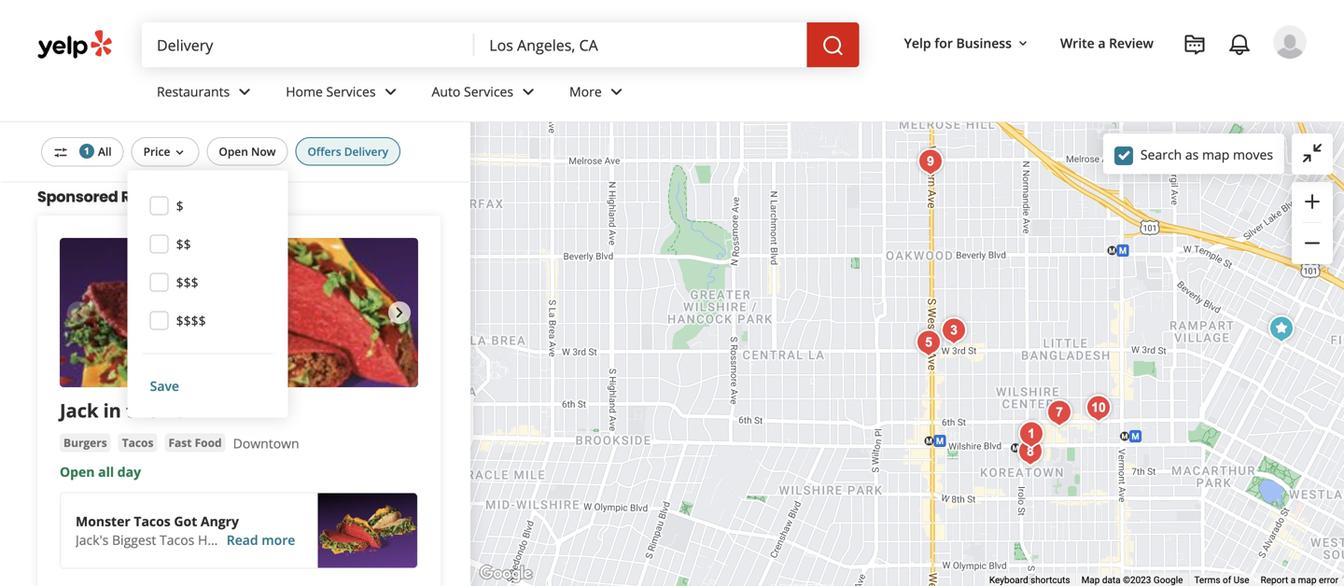 Task type: locate. For each thing, give the bounding box(es) containing it.
24 chevron down v2 image right more on the top left
[[606, 81, 628, 103]]

1 horizontal spatial delivery
[[344, 144, 389, 159]]

24 chevron down v2 image inside restaurants link
[[234, 81, 256, 103]]

yelp for business button
[[897, 26, 1038, 60]]

©2023
[[1124, 575, 1152, 586]]

24 chevron down v2 image
[[517, 81, 540, 103], [606, 81, 628, 103]]

0 horizontal spatial delivery
[[163, 11, 255, 42]]

24 chevron down v2 image left auto
[[380, 81, 402, 103]]

2 24 chevron down v2 image from the left
[[606, 81, 628, 103]]

tacos button
[[118, 434, 157, 452]]

a right the write
[[1099, 34, 1106, 52]]

bob b. image
[[1274, 25, 1307, 59]]

in
[[103, 398, 121, 423]]

24 chevron down v2 image for home services
[[380, 81, 402, 103]]

search image
[[822, 35, 845, 57]]

open for open now
[[219, 144, 248, 159]]

jack
[[60, 398, 98, 423]]

0 vertical spatial tacos
[[122, 435, 154, 450]]

16 chevron down v2 image
[[172, 145, 187, 160]]

open
[[219, 144, 248, 159], [60, 463, 95, 481]]

restaurants
[[157, 83, 230, 100]]

services inside "link"
[[464, 83, 514, 100]]

burgers button
[[60, 434, 111, 452]]

shortcuts
[[1031, 575, 1071, 586]]

0 vertical spatial delivery
[[163, 11, 255, 42]]

24 chevron down v2 image inside more link
[[606, 81, 628, 103]]

$$ button
[[143, 224, 273, 262]]

delivery
[[163, 11, 255, 42], [344, 144, 389, 159]]

falafel corner image
[[1012, 434, 1050, 471]]

user actions element
[[890, 23, 1334, 138]]

0 horizontal spatial map
[[1203, 145, 1230, 163]]

fast food button
[[165, 434, 226, 452]]

None field
[[157, 35, 460, 55], [490, 35, 793, 55]]

1 horizontal spatial 24 chevron down v2 image
[[380, 81, 402, 103]]

1 24 chevron down v2 image from the left
[[234, 81, 256, 103]]

angry
[[201, 513, 239, 530]]

projects image
[[1184, 34, 1207, 56]]

24 chevron down v2 image inside the home services link
[[380, 81, 402, 103]]

1 horizontal spatial a
[[1099, 34, 1106, 52]]

1 24 chevron down v2 image from the left
[[517, 81, 540, 103]]

1 services from the left
[[326, 83, 376, 100]]

1 vertical spatial tacos
[[134, 513, 171, 530]]

None search field
[[142, 22, 863, 67]]

0 horizontal spatial 24 chevron down v2 image
[[517, 81, 540, 103]]

notifications image
[[1229, 34, 1251, 56]]

tacos down got
[[160, 531, 195, 549]]

16 filter v2 image
[[53, 145, 68, 160]]

data
[[1103, 575, 1121, 586]]

24 chevron down v2 image right 16 info v2 icon
[[234, 81, 256, 103]]

map right 'as'
[[1203, 145, 1230, 163]]

Find text field
[[157, 35, 460, 55]]

keyboard
[[990, 575, 1029, 586]]

0 horizontal spatial none field
[[157, 35, 460, 55]]

open left now
[[219, 144, 248, 159]]

price button
[[131, 137, 199, 167]]

1 horizontal spatial none field
[[490, 35, 793, 55]]

collapse map image
[[1302, 142, 1324, 164]]

open for open all day
[[60, 463, 95, 481]]

zoom out image
[[1302, 232, 1324, 254]]

restaurants link
[[142, 67, 271, 121]]

open left all
[[60, 463, 95, 481]]

a
[[1099, 34, 1106, 52], [232, 531, 239, 549], [1291, 575, 1296, 586]]

0 horizontal spatial open
[[60, 463, 95, 481]]

write a review link
[[1053, 26, 1162, 60]]

1 horizontal spatial map
[[1299, 575, 1317, 586]]

24 chevron down v2 image inside auto services "link"
[[517, 81, 540, 103]]

tacos up day
[[122, 435, 154, 450]]

keyboard shortcuts
[[990, 575, 1071, 586]]

1 horizontal spatial services
[[464, 83, 514, 100]]

1 none field from the left
[[157, 35, 460, 55]]

moves
[[1234, 145, 1274, 163]]

all
[[98, 144, 112, 159]]

read more
[[227, 531, 295, 549]]

map left error
[[1299, 575, 1317, 586]]

delivery inside button
[[344, 144, 389, 159]]

24 chevron down v2 image right the auto services
[[517, 81, 540, 103]]

group
[[1293, 182, 1334, 264]]

0 vertical spatial a
[[1099, 34, 1106, 52]]

$$
[[176, 235, 191, 253]]

now
[[251, 144, 276, 159]]

map
[[1203, 145, 1230, 163], [1299, 575, 1317, 586]]

1 horizontal spatial 24 chevron down v2 image
[[606, 81, 628, 103]]

2 horizontal spatial a
[[1291, 575, 1296, 586]]

1 vertical spatial map
[[1299, 575, 1317, 586]]

all
[[98, 463, 114, 481]]

2 vertical spatial a
[[1291, 575, 1296, 586]]

2 24 chevron down v2 image from the left
[[380, 81, 402, 103]]

none field up more link
[[490, 35, 793, 55]]

a right have
[[232, 531, 239, 549]]

services for auto services
[[464, 83, 514, 100]]

use
[[1234, 575, 1250, 586]]

open all day
[[60, 463, 141, 481]]

next image
[[389, 301, 411, 324]]

24 chevron down v2 image for auto services
[[517, 81, 540, 103]]

report a map error link
[[1261, 575, 1339, 586]]

of
[[1223, 575, 1232, 586]]

open inside button
[[219, 144, 248, 159]]

search
[[1141, 145, 1183, 163]]

0 vertical spatial open
[[219, 144, 248, 159]]

none field up home at the top
[[157, 35, 460, 55]]

none field 'find'
[[157, 35, 460, 55]]

2 none field from the left
[[490, 35, 793, 55]]

burgers
[[64, 435, 107, 450]]

home services
[[286, 83, 376, 100]]

services right auto
[[464, 83, 514, 100]]

best
[[110, 11, 159, 42]]

0 horizontal spatial services
[[326, 83, 376, 100]]

terms
[[1195, 575, 1221, 586]]

delivery up 16 info v2 icon
[[163, 11, 255, 42]]

save
[[150, 377, 179, 395]]

$ button
[[143, 185, 273, 224]]

0 vertical spatial map
[[1203, 145, 1230, 163]]

box
[[162, 398, 197, 423]]

california
[[139, 41, 249, 72]]

0 horizontal spatial 24 chevron down v2 image
[[234, 81, 256, 103]]

services right home at the top
[[326, 83, 376, 100]]

egg tuck image
[[1013, 416, 1051, 453]]

1 vertical spatial open
[[60, 463, 95, 481]]

the
[[126, 398, 158, 423]]

delivery right "offers" at the top of the page
[[344, 144, 389, 159]]

24 chevron down v2 image
[[234, 81, 256, 103], [380, 81, 402, 103]]

2 services from the left
[[464, 83, 514, 100]]

1 vertical spatial a
[[232, 531, 239, 549]]

tacos up biggest
[[134, 513, 171, 530]]

jack in the box
[[60, 398, 197, 423]]

terms of use link
[[1195, 575, 1250, 586]]

1 vertical spatial delivery
[[344, 144, 389, 159]]

map for moves
[[1203, 145, 1230, 163]]

1 horizontal spatial open
[[219, 144, 248, 159]]

a inside write a review link
[[1099, 34, 1106, 52]]

services
[[326, 83, 376, 100], [464, 83, 514, 100]]

spicy
[[243, 531, 274, 549]]

a right report
[[1291, 575, 1296, 586]]



Task type: describe. For each thing, give the bounding box(es) containing it.
16 chevron down v2 image
[[1016, 36, 1031, 51]]

near
[[259, 11, 313, 42]]

google
[[1154, 575, 1184, 586]]

sponsored
[[37, 186, 118, 207]]

monster
[[76, 513, 131, 530]]

$$$$
[[176, 312, 206, 330]]

more
[[570, 83, 602, 100]]

more
[[262, 531, 295, 549]]

tacos inside button
[[122, 435, 154, 450]]

map data ©2023 google
[[1082, 575, 1184, 586]]

auto services
[[432, 83, 514, 100]]

food
[[195, 435, 222, 450]]

24 chevron down v2 image for more
[[606, 81, 628, 103]]

hae ha heng thai bistro image
[[911, 325, 948, 362]]

gogigo station image
[[912, 143, 950, 181]]

zzamong image
[[936, 312, 973, 350]]

filters group
[[37, 137, 404, 418]]

report
[[1261, 575, 1289, 586]]

offers delivery button
[[296, 137, 401, 166]]

jack's biggest tacos have a spicy new friend
[[76, 531, 347, 549]]

Near text field
[[490, 35, 793, 55]]

delivery inside the top 10 best delivery near los angeles, california
[[163, 11, 255, 42]]

report a map error
[[1261, 575, 1339, 586]]

sponsored results
[[37, 186, 176, 207]]

monster tacos got angry
[[76, 513, 239, 530]]

16 info v2 image
[[194, 82, 209, 97]]

day
[[117, 463, 141, 481]]

$$$$ button
[[143, 300, 273, 338]]

read
[[227, 531, 258, 549]]

los
[[318, 11, 354, 42]]

services for home services
[[326, 83, 376, 100]]

terms of use
[[1195, 575, 1250, 586]]

save button
[[143, 369, 273, 403]]

none field near
[[490, 35, 793, 55]]

home
[[286, 83, 323, 100]]

slideshow element
[[60, 238, 418, 387]]

google image
[[475, 562, 537, 587]]

10
[[83, 11, 106, 42]]

top 10 best delivery near los angeles, california
[[37, 11, 354, 72]]

write a review
[[1061, 34, 1154, 52]]

error
[[1320, 575, 1339, 586]]

offers delivery
[[308, 144, 389, 159]]

business categories element
[[142, 67, 1307, 121]]

write
[[1061, 34, 1095, 52]]

auto
[[432, 83, 461, 100]]

2 vertical spatial tacos
[[160, 531, 195, 549]]

a for report
[[1291, 575, 1296, 586]]

fast food
[[169, 435, 222, 450]]

1
[[84, 145, 90, 157]]

price
[[143, 144, 170, 159]]

1 all
[[84, 144, 112, 159]]

home services link
[[271, 67, 417, 121]]

for
[[935, 34, 953, 52]]

zoom in image
[[1302, 190, 1324, 213]]

as
[[1186, 145, 1199, 163]]

downtown
[[233, 435, 299, 452]]

angeles,
[[37, 41, 134, 72]]

brothers sandwich shop image
[[1081, 390, 1118, 427]]

tacos link
[[118, 434, 157, 452]]

previous image
[[67, 301, 90, 324]]

results
[[121, 186, 176, 207]]

$
[[176, 197, 184, 215]]

auto services link
[[417, 67, 555, 121]]

jack in the box link
[[60, 398, 197, 423]]

top
[[37, 11, 79, 42]]

keyboard shortcuts button
[[990, 574, 1071, 587]]

friend
[[308, 531, 347, 549]]

louders image
[[1041, 395, 1079, 432]]

new
[[278, 531, 305, 549]]

yelp for business
[[905, 34, 1012, 52]]

jack's
[[76, 531, 109, 549]]

open now button
[[207, 137, 288, 166]]

fast food link
[[165, 434, 226, 452]]

taco bell image
[[1264, 311, 1301, 348]]

review
[[1110, 34, 1154, 52]]

more link
[[555, 67, 643, 121]]

business
[[957, 34, 1012, 52]]

offers
[[308, 144, 341, 159]]

24 chevron down v2 image for restaurants
[[234, 81, 256, 103]]

burgers link
[[60, 434, 111, 452]]

map
[[1082, 575, 1100, 586]]

got
[[174, 513, 197, 530]]

search as map moves
[[1141, 145, 1274, 163]]

$$$ button
[[143, 262, 273, 300]]

16 chevron right v2 image
[[167, 0, 182, 11]]

biggest
[[112, 531, 156, 549]]

map for error
[[1299, 575, 1317, 586]]

16 info v2 image
[[180, 189, 195, 204]]

open now
[[219, 144, 276, 159]]

yelp
[[905, 34, 932, 52]]

have
[[198, 531, 229, 549]]

map region
[[306, 87, 1345, 587]]

0 horizontal spatial a
[[232, 531, 239, 549]]

$$$
[[176, 274, 199, 291]]

a for write
[[1099, 34, 1106, 52]]

fast
[[169, 435, 192, 450]]



Task type: vqa. For each thing, say whether or not it's contained in the screenshot.
$ at the top of the page
yes



